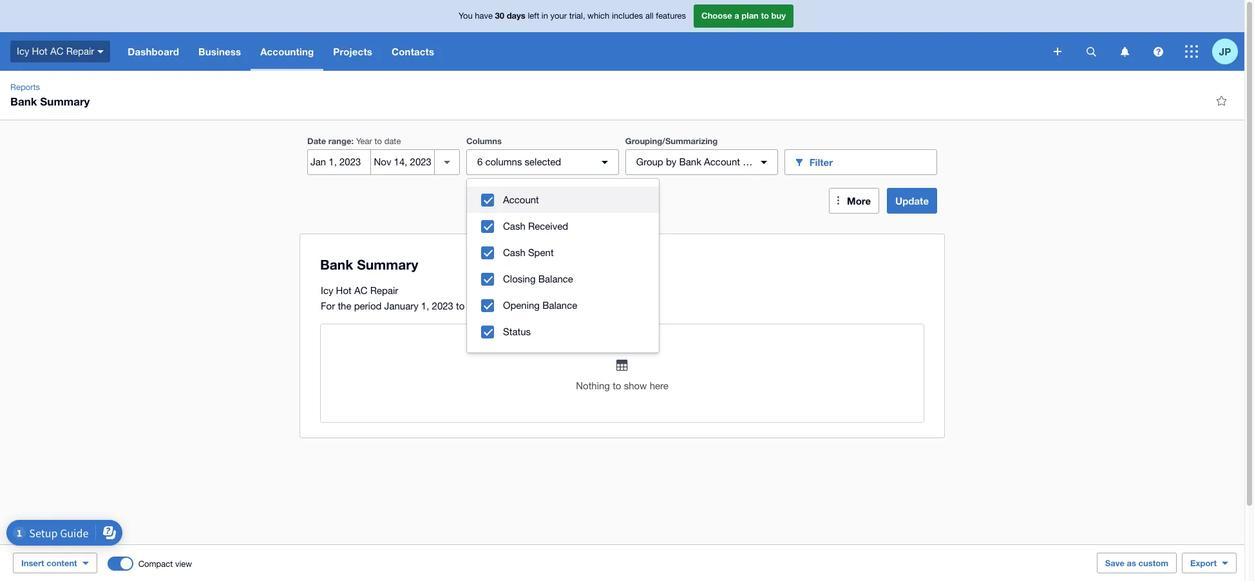 Task type: vqa. For each thing, say whether or not it's contained in the screenshot.
AC in the the Icy Hot AC Repair For the period January 1, 2023 to November 14, 2023
yes



Task type: locate. For each thing, give the bounding box(es) containing it.
group by bank account type
[[636, 157, 763, 167]]

icy hot ac repair for the period january 1, 2023 to november 14, 2023
[[321, 285, 553, 312]]

cash up the "cash spent"
[[503, 221, 525, 232]]

save
[[1105, 558, 1125, 569]]

ac inside icy hot ac repair for the period january 1, 2023 to november 14, 2023
[[354, 285, 367, 296]]

icy for icy hot ac repair for the period january 1, 2023 to november 14, 2023
[[321, 285, 333, 296]]

add to favourites image
[[1208, 88, 1234, 113]]

repair inside the icy hot ac repair popup button
[[66, 46, 94, 57]]

ac for icy hot ac repair
[[50, 46, 63, 57]]

1 vertical spatial balance
[[542, 300, 577, 311]]

navigation
[[118, 32, 1045, 71]]

1 vertical spatial cash
[[503, 247, 525, 258]]

1 horizontal spatial repair
[[370, 285, 398, 296]]

0 horizontal spatial account
[[503, 195, 539, 205]]

bank inside reports bank summary
[[10, 95, 37, 108]]

2023 right 14,
[[531, 301, 553, 312]]

cash spent button
[[467, 240, 659, 266]]

hot inside popup button
[[32, 46, 48, 57]]

balance
[[538, 274, 573, 285], [542, 300, 577, 311]]

balance down cash spent button
[[538, 274, 573, 285]]

closing balance
[[503, 274, 573, 285]]

reports bank summary
[[10, 82, 90, 108]]

1 horizontal spatial account
[[704, 157, 740, 167]]

1 vertical spatial hot
[[336, 285, 352, 296]]

your
[[550, 11, 567, 21]]

nothing to show here
[[576, 381, 668, 392]]

filter
[[809, 156, 833, 168]]

ac for icy hot ac repair for the period january 1, 2023 to november 14, 2023
[[354, 285, 367, 296]]

to left the show
[[613, 381, 621, 392]]

2023 right 1,
[[432, 301, 453, 312]]

6 columns selected
[[477, 157, 561, 167]]

features
[[656, 11, 686, 21]]

update button
[[887, 188, 937, 214]]

hot up the
[[336, 285, 352, 296]]

bank down reports link
[[10, 95, 37, 108]]

1 vertical spatial account
[[503, 195, 539, 205]]

repair up summary
[[66, 46, 94, 57]]

reports
[[10, 82, 40, 92]]

ac inside the icy hot ac repair popup button
[[50, 46, 63, 57]]

0 vertical spatial repair
[[66, 46, 94, 57]]

list of convenience dates image
[[434, 149, 460, 175]]

hot for icy hot ac repair for the period january 1, 2023 to november 14, 2023
[[336, 285, 352, 296]]

svg image inside the icy hot ac repair popup button
[[97, 50, 104, 53]]

account up 'cash received'
[[503, 195, 539, 205]]

2023
[[432, 301, 453, 312], [531, 301, 553, 312]]

cash for cash spent
[[503, 247, 525, 258]]

1 vertical spatial bank
[[679, 157, 701, 167]]

nothing
[[576, 381, 610, 392]]

november
[[467, 301, 512, 312]]

icy up for
[[321, 285, 333, 296]]

save as custom
[[1105, 558, 1168, 569]]

to left november
[[456, 301, 465, 312]]

svg image
[[1185, 45, 1198, 58], [1086, 47, 1096, 56], [1120, 47, 1129, 56], [1153, 47, 1163, 56], [97, 50, 104, 53]]

1 vertical spatial ac
[[354, 285, 367, 296]]

0 vertical spatial ac
[[50, 46, 63, 57]]

more button
[[829, 188, 879, 214]]

icy inside the icy hot ac repair popup button
[[17, 46, 29, 57]]

group
[[467, 179, 659, 353]]

accounting button
[[251, 32, 324, 71]]

account
[[704, 157, 740, 167], [503, 195, 539, 205]]

1 vertical spatial repair
[[370, 285, 398, 296]]

you
[[459, 11, 473, 21]]

0 vertical spatial hot
[[32, 46, 48, 57]]

0 vertical spatial bank
[[10, 95, 37, 108]]

cash
[[503, 221, 525, 232], [503, 247, 525, 258]]

repair for icy hot ac repair
[[66, 46, 94, 57]]

list box
[[467, 179, 659, 353]]

ac up period
[[354, 285, 367, 296]]

hot up reports
[[32, 46, 48, 57]]

choose
[[701, 10, 732, 21]]

repair
[[66, 46, 94, 57], [370, 285, 398, 296]]

a
[[734, 10, 739, 21]]

1 horizontal spatial icy
[[321, 285, 333, 296]]

cash inside cash spent button
[[503, 247, 525, 258]]

ac
[[50, 46, 63, 57], [354, 285, 367, 296]]

1 horizontal spatial hot
[[336, 285, 352, 296]]

account button
[[467, 187, 659, 213]]

ac up reports bank summary
[[50, 46, 63, 57]]

0 vertical spatial icy
[[17, 46, 29, 57]]

cash inside cash received button
[[503, 221, 525, 232]]

cash received button
[[467, 213, 659, 240]]

buy
[[771, 10, 786, 21]]

repair for icy hot ac repair for the period january 1, 2023 to november 14, 2023
[[370, 285, 398, 296]]

for
[[321, 301, 335, 312]]

account left type
[[704, 157, 740, 167]]

status button
[[467, 319, 659, 345]]

0 horizontal spatial 2023
[[432, 301, 453, 312]]

0 horizontal spatial bank
[[10, 95, 37, 108]]

range
[[328, 136, 351, 146]]

business
[[198, 46, 241, 57]]

cash left spent
[[503, 247, 525, 258]]

0 horizontal spatial repair
[[66, 46, 94, 57]]

repair inside icy hot ac repair for the period january 1, 2023 to november 14, 2023
[[370, 285, 398, 296]]

account inside button
[[503, 195, 539, 205]]

to left the buy on the top right of the page
[[761, 10, 769, 21]]

more
[[847, 195, 871, 207]]

to inside date range : year to date
[[375, 137, 382, 146]]

bank inside popup button
[[679, 157, 701, 167]]

by
[[666, 157, 677, 167]]

1 vertical spatial icy
[[321, 285, 333, 296]]

1 cash from the top
[[503, 221, 525, 232]]

bank
[[10, 95, 37, 108], [679, 157, 701, 167]]

status
[[503, 327, 531, 338]]

to right year
[[375, 137, 382, 146]]

navigation containing dashboard
[[118, 32, 1045, 71]]

0 horizontal spatial icy
[[17, 46, 29, 57]]

1 horizontal spatial ac
[[354, 285, 367, 296]]

0 vertical spatial account
[[704, 157, 740, 167]]

0 vertical spatial balance
[[538, 274, 573, 285]]

balance for closing balance
[[538, 274, 573, 285]]

projects
[[333, 46, 372, 57]]

bank right by
[[679, 157, 701, 167]]

icy inside icy hot ac repair for the period january 1, 2023 to november 14, 2023
[[321, 285, 333, 296]]

2 cash from the top
[[503, 247, 525, 258]]

0 horizontal spatial hot
[[32, 46, 48, 57]]

0 vertical spatial cash
[[503, 221, 525, 232]]

grouping/summarizing
[[625, 136, 718, 146]]

received
[[528, 221, 568, 232]]

group
[[636, 157, 663, 167]]

banner
[[0, 0, 1244, 71]]

Select end date field
[[371, 150, 434, 175]]

closing balance button
[[467, 266, 659, 292]]

0 horizontal spatial ac
[[50, 46, 63, 57]]

selected
[[525, 157, 561, 167]]

account inside popup button
[[704, 157, 740, 167]]

here
[[650, 381, 668, 392]]

balance down closing balance button
[[542, 300, 577, 311]]

show
[[624, 381, 647, 392]]

group by bank account type button
[[625, 149, 778, 175]]

repair up period
[[370, 285, 398, 296]]

spent
[[528, 247, 554, 258]]

jp
[[1219, 45, 1231, 57]]

icy up reports
[[17, 46, 29, 57]]

1 horizontal spatial bank
[[679, 157, 701, 167]]

1 horizontal spatial 2023
[[531, 301, 553, 312]]

dashboard
[[128, 46, 179, 57]]

:
[[351, 136, 354, 146]]

hot inside icy hot ac repair for the period january 1, 2023 to november 14, 2023
[[336, 285, 352, 296]]

hot for icy hot ac repair
[[32, 46, 48, 57]]

icy
[[17, 46, 29, 57], [321, 285, 333, 296]]

columns
[[466, 136, 502, 146]]



Task type: describe. For each thing, give the bounding box(es) containing it.
icy hot ac repair button
[[0, 32, 118, 71]]

content
[[47, 558, 77, 569]]

update
[[895, 195, 929, 207]]

dashboard link
[[118, 32, 189, 71]]

icy for icy hot ac repair
[[17, 46, 29, 57]]

1 2023 from the left
[[432, 301, 453, 312]]

custom
[[1139, 558, 1168, 569]]

balance for opening balance
[[542, 300, 577, 311]]

cash spent
[[503, 247, 554, 258]]

as
[[1127, 558, 1136, 569]]

icy hot ac repair
[[17, 46, 94, 57]]

projects button
[[324, 32, 382, 71]]

the
[[338, 301, 351, 312]]

date
[[384, 137, 401, 146]]

opening
[[503, 300, 540, 311]]

contacts button
[[382, 32, 444, 71]]

compact view
[[138, 559, 192, 569]]

insert content
[[21, 558, 77, 569]]

date
[[307, 136, 326, 146]]

days
[[507, 10, 525, 21]]

1,
[[421, 301, 429, 312]]

period
[[354, 301, 382, 312]]

date range : year to date
[[307, 136, 401, 146]]

to inside icy hot ac repair for the period january 1, 2023 to november 14, 2023
[[456, 301, 465, 312]]

6
[[477, 157, 483, 167]]

type
[[743, 157, 763, 167]]

opening balance button
[[467, 292, 659, 319]]

choose a plan to buy
[[701, 10, 786, 21]]

insert content button
[[13, 553, 97, 574]]

cash for cash received
[[503, 221, 525, 232]]

insert
[[21, 558, 44, 569]]

columns
[[485, 157, 522, 167]]

14,
[[515, 301, 528, 312]]

trial,
[[569, 11, 585, 21]]

contacts
[[392, 46, 434, 57]]

compact
[[138, 559, 173, 569]]

30
[[495, 10, 504, 21]]

svg image
[[1054, 48, 1061, 55]]

Select start date field
[[308, 150, 371, 175]]

january
[[384, 301, 418, 312]]

view
[[175, 559, 192, 569]]

all
[[645, 11, 654, 21]]

filter button
[[784, 149, 937, 175]]

business button
[[189, 32, 251, 71]]

export button
[[1182, 553, 1237, 574]]

export
[[1190, 558, 1217, 569]]

plan
[[742, 10, 759, 21]]

in
[[542, 11, 548, 21]]

group containing account
[[467, 179, 659, 353]]

closing
[[503, 274, 536, 285]]

accounting
[[260, 46, 314, 57]]

have
[[475, 11, 493, 21]]

year
[[356, 137, 372, 146]]

Report title field
[[317, 251, 918, 280]]

reports link
[[5, 81, 45, 94]]

left
[[528, 11, 539, 21]]

2 2023 from the left
[[531, 301, 553, 312]]

includes
[[612, 11, 643, 21]]

opening balance
[[503, 300, 577, 311]]

list box containing account
[[467, 179, 659, 353]]

banner containing jp
[[0, 0, 1244, 71]]

save as custom button
[[1097, 553, 1177, 574]]

summary
[[40, 95, 90, 108]]

you have 30 days left in your trial, which includes all features
[[459, 10, 686, 21]]

jp button
[[1212, 32, 1244, 71]]

cash received
[[503, 221, 568, 232]]

which
[[587, 11, 610, 21]]



